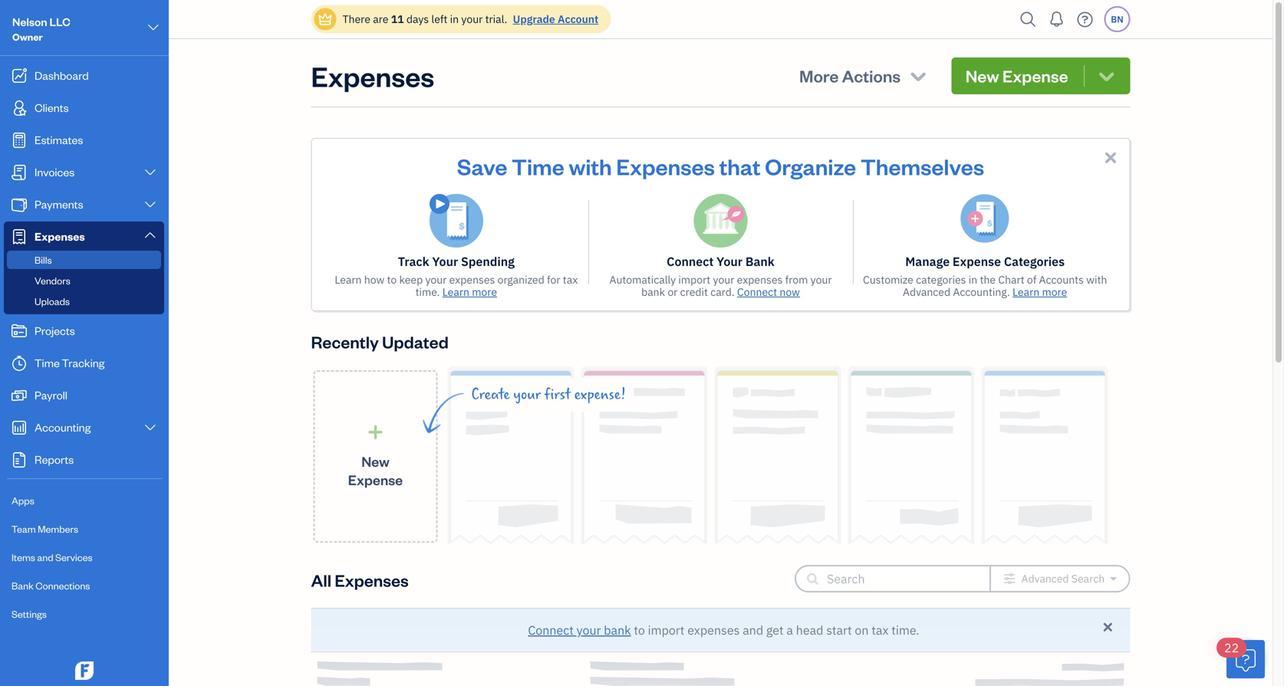 Task type: describe. For each thing, give the bounding box(es) containing it.
expense for plus icon
[[348, 471, 403, 489]]

bills link
[[7, 251, 161, 269]]

organized
[[498, 273, 545, 287]]

team members link
[[4, 516, 164, 543]]

1 vertical spatial import
[[648, 623, 685, 639]]

automatically import your expenses from your bank or credit card.
[[610, 273, 832, 299]]

clients
[[35, 100, 69, 115]]

estimates
[[35, 132, 83, 147]]

in inside customize categories in the chart of accounts with advanced accounting.
[[969, 273, 978, 287]]

for
[[547, 273, 561, 287]]

report image
[[10, 453, 28, 468]]

card.
[[711, 285, 735, 299]]

your for connect
[[717, 254, 743, 270]]

accounts
[[1040, 273, 1084, 287]]

accounting.
[[953, 285, 1011, 299]]

bank connections link
[[4, 573, 164, 600]]

services
[[55, 551, 93, 564]]

your inside the learn how to keep your expenses organized for tax time.
[[426, 273, 447, 287]]

invoices link
[[4, 157, 164, 188]]

all
[[311, 570, 332, 592]]

more for categories
[[1043, 285, 1068, 299]]

dashboard link
[[4, 61, 164, 91]]

your for track
[[432, 254, 458, 270]]

time tracking link
[[4, 348, 164, 379]]

chevron large down image for invoices
[[143, 167, 157, 179]]

learn more for categories
[[1013, 285, 1068, 299]]

timer image
[[10, 356, 28, 371]]

or
[[668, 285, 678, 299]]

apps
[[12, 495, 34, 507]]

on
[[855, 623, 869, 639]]

get
[[767, 623, 784, 639]]

start
[[827, 623, 852, 639]]

the
[[980, 273, 996, 287]]

team
[[12, 523, 36, 536]]

learn inside the learn how to keep your expenses organized for tax time.
[[335, 273, 362, 287]]

new inside new expense
[[362, 453, 390, 471]]

0 vertical spatial with
[[569, 152, 612, 181]]

project image
[[10, 324, 28, 339]]

new expense button
[[952, 58, 1131, 94]]

estimate image
[[10, 133, 28, 148]]

learn for manage expense categories
[[1013, 285, 1040, 299]]

0 horizontal spatial new expense
[[348, 453, 403, 489]]

0 vertical spatial in
[[450, 12, 459, 26]]

tracking
[[62, 356, 105, 370]]

trial.
[[485, 12, 508, 26]]

nelson
[[12, 14, 47, 29]]

are
[[373, 12, 389, 26]]

import inside automatically import your expenses from your bank or credit card.
[[679, 273, 711, 287]]

upgrade account link
[[510, 12, 599, 26]]

chevron large down image for payments
[[143, 199, 157, 211]]

1 horizontal spatial tax
[[872, 623, 889, 639]]

llc
[[50, 14, 70, 29]]

bn
[[1111, 13, 1124, 25]]

create
[[472, 387, 510, 404]]

with inside customize categories in the chart of accounts with advanced accounting.
[[1087, 273, 1108, 287]]

1 horizontal spatial time
[[512, 152, 565, 181]]

expenses left that at right
[[617, 152, 715, 181]]

expense inside new expense button
[[1003, 65, 1069, 87]]

updated
[[382, 331, 449, 353]]

payroll
[[35, 388, 67, 403]]

invoices
[[35, 165, 75, 179]]

from
[[786, 273, 808, 287]]

create your first expense!
[[472, 387, 626, 404]]

bank inside automatically import your expenses from your bank or credit card.
[[642, 285, 665, 299]]

payroll link
[[4, 381, 164, 411]]

track
[[398, 254, 429, 270]]

first
[[545, 387, 571, 404]]

of
[[1028, 273, 1037, 287]]

time tracking
[[35, 356, 105, 370]]

and inside main element
[[37, 551, 53, 564]]

track your spending
[[398, 254, 515, 270]]

expenses link
[[4, 222, 164, 251]]

learn for track your spending
[[443, 285, 470, 299]]

bills
[[35, 254, 52, 266]]

expenses inside automatically import your expenses from your bank or credit card.
[[737, 273, 783, 287]]

search image
[[1016, 8, 1041, 31]]

there are 11 days left in your trial. upgrade account
[[343, 12, 599, 26]]

payments
[[35, 197, 83, 211]]

1 horizontal spatial to
[[634, 623, 645, 639]]

expense!
[[574, 387, 626, 404]]

new expense link
[[313, 371, 438, 543]]

clients link
[[4, 93, 164, 124]]

chevrondown image for new expense
[[1097, 65, 1118, 87]]

connect your bank to import expenses and get a head start on tax time.
[[528, 623, 920, 639]]

manage expense categories image
[[961, 194, 1010, 243]]

categories
[[1004, 254, 1065, 270]]

expenses right all
[[335, 570, 409, 592]]

more for spending
[[472, 285, 497, 299]]

11
[[391, 12, 404, 26]]

team members
[[12, 523, 78, 536]]

nelson llc owner
[[12, 14, 70, 43]]

plus image
[[367, 425, 384, 440]]

spending
[[461, 254, 515, 270]]

time inside time tracking link
[[35, 356, 60, 370]]

how
[[364, 273, 385, 287]]

that
[[720, 152, 761, 181]]

projects
[[35, 323, 75, 338]]

track your spending image
[[430, 194, 483, 248]]

connect your bank image
[[694, 194, 748, 248]]

save time with expenses that organize themselves
[[457, 152, 985, 181]]

expense image
[[10, 229, 28, 245]]

settings link
[[4, 602, 164, 629]]

payments link
[[4, 190, 164, 220]]

0 vertical spatial chevron large down image
[[146, 18, 160, 37]]

manage expense categories
[[906, 254, 1065, 270]]

items and services link
[[4, 545, 164, 572]]

close image
[[1102, 149, 1120, 167]]

22
[[1225, 640, 1240, 657]]

main element
[[0, 0, 207, 687]]



Task type: locate. For each thing, give the bounding box(es) containing it.
resource center badge image
[[1227, 641, 1265, 679]]

payment image
[[10, 197, 28, 213]]

uploads
[[35, 295, 70, 308]]

your
[[432, 254, 458, 270], [717, 254, 743, 270]]

1 horizontal spatial new
[[966, 65, 1000, 87]]

0 horizontal spatial to
[[387, 273, 397, 287]]

items and services
[[12, 551, 93, 564]]

crown image
[[317, 11, 333, 27]]

expenses left from in the top right of the page
[[737, 273, 783, 287]]

1 horizontal spatial in
[[969, 273, 978, 287]]

1 chevrondown image from the left
[[908, 65, 929, 87]]

in right left
[[450, 12, 459, 26]]

chevron large down image inside the expenses link
[[143, 229, 157, 241]]

new expense inside button
[[966, 65, 1069, 87]]

chart
[[999, 273, 1025, 287]]

money image
[[10, 388, 28, 404]]

more
[[800, 65, 839, 87]]

Search text field
[[827, 567, 965, 592]]

0 vertical spatial time.
[[416, 285, 440, 299]]

0 horizontal spatial tax
[[563, 273, 578, 287]]

expenses down spending at the left
[[449, 273, 495, 287]]

2 horizontal spatial connect
[[738, 285, 778, 299]]

0 horizontal spatial learn
[[335, 273, 362, 287]]

chevron large down image inside payments 'link'
[[143, 199, 157, 211]]

left
[[432, 12, 448, 26]]

chevron large down image
[[146, 18, 160, 37], [143, 167, 157, 179], [143, 422, 157, 434]]

1 horizontal spatial learn
[[443, 285, 470, 299]]

recently updated
[[311, 331, 449, 353]]

0 vertical spatial tax
[[563, 273, 578, 287]]

there
[[343, 12, 371, 26]]

estimates link
[[4, 125, 164, 156]]

vendors
[[35, 274, 70, 287]]

in left the
[[969, 273, 978, 287]]

2 your from the left
[[717, 254, 743, 270]]

1 vertical spatial bank
[[604, 623, 631, 639]]

chevron large down image for expenses
[[143, 229, 157, 241]]

0 horizontal spatial chevrondown image
[[908, 65, 929, 87]]

invoice image
[[10, 165, 28, 180]]

days
[[407, 12, 429, 26]]

time. right on
[[892, 623, 920, 639]]

0 vertical spatial import
[[679, 273, 711, 287]]

time.
[[416, 285, 440, 299], [892, 623, 920, 639]]

1 horizontal spatial bank
[[642, 285, 665, 299]]

1 more from the left
[[472, 285, 497, 299]]

items
[[12, 551, 35, 564]]

1 vertical spatial chevron large down image
[[143, 229, 157, 241]]

learn down categories
[[1013, 285, 1040, 299]]

learn more down categories
[[1013, 285, 1068, 299]]

keep
[[399, 273, 423, 287]]

chevrondown image for more actions
[[908, 65, 929, 87]]

expense up the
[[953, 254, 1002, 270]]

chevron large down image
[[143, 199, 157, 211], [143, 229, 157, 241]]

1 vertical spatial with
[[1087, 273, 1108, 287]]

tax
[[563, 273, 578, 287], [872, 623, 889, 639]]

chevrondown image inside more actions "dropdown button"
[[908, 65, 929, 87]]

close image
[[1101, 621, 1115, 635]]

0 horizontal spatial new
[[362, 453, 390, 471]]

1 vertical spatial expense
[[953, 254, 1002, 270]]

1 vertical spatial connect
[[738, 285, 778, 299]]

bank inside main element
[[12, 580, 34, 592]]

chevron large down image inside accounting "link"
[[143, 422, 157, 434]]

connect your bank button
[[528, 622, 631, 640]]

0 horizontal spatial expense
[[348, 471, 403, 489]]

bank up connect now
[[746, 254, 775, 270]]

expense down "search" image
[[1003, 65, 1069, 87]]

new
[[966, 65, 1000, 87], [362, 453, 390, 471]]

time right timer image
[[35, 356, 60, 370]]

0 horizontal spatial bank
[[12, 580, 34, 592]]

connections
[[36, 580, 90, 592]]

expense for manage expense categories "image"
[[953, 254, 1002, 270]]

import
[[679, 273, 711, 287], [648, 623, 685, 639]]

to inside the learn how to keep your expenses organized for tax time.
[[387, 273, 397, 287]]

learn down track your spending in the top left of the page
[[443, 285, 470, 299]]

0 vertical spatial new
[[966, 65, 1000, 87]]

0 vertical spatial connect
[[667, 254, 714, 270]]

expenses left get
[[688, 623, 740, 639]]

recently
[[311, 331, 379, 353]]

chevrondown image
[[908, 65, 929, 87], [1097, 65, 1118, 87]]

advanced
[[903, 285, 951, 299]]

in
[[450, 12, 459, 26], [969, 273, 978, 287]]

new expense down plus icon
[[348, 453, 403, 489]]

connect for connect now
[[738, 285, 778, 299]]

upgrade
[[513, 12, 555, 26]]

go to help image
[[1073, 8, 1098, 31]]

learn more for spending
[[443, 285, 497, 299]]

0 vertical spatial and
[[37, 551, 53, 564]]

expense down plus icon
[[348, 471, 403, 489]]

actions
[[842, 65, 901, 87]]

connect your bank
[[667, 254, 775, 270]]

expenses inside main element
[[35, 229, 85, 244]]

learn
[[335, 273, 362, 287], [443, 285, 470, 299], [1013, 285, 1040, 299]]

categories
[[916, 273, 967, 287]]

1 vertical spatial chevron large down image
[[143, 167, 157, 179]]

1 vertical spatial in
[[969, 273, 978, 287]]

0 horizontal spatial your
[[432, 254, 458, 270]]

1 vertical spatial tax
[[872, 623, 889, 639]]

0 vertical spatial chevron large down image
[[143, 199, 157, 211]]

dashboard image
[[10, 68, 28, 84]]

accounting link
[[4, 413, 164, 444]]

chart image
[[10, 421, 28, 436]]

1 vertical spatial time.
[[892, 623, 920, 639]]

a
[[787, 623, 793, 639]]

new inside new expense button
[[966, 65, 1000, 87]]

22 button
[[1217, 639, 1265, 679]]

account
[[558, 12, 599, 26]]

bank down items
[[12, 580, 34, 592]]

time right save
[[512, 152, 565, 181]]

chevron large down image inside "invoices" link
[[143, 167, 157, 179]]

expenses for organized
[[449, 273, 495, 287]]

expense inside new expense link
[[348, 471, 403, 489]]

connect now
[[738, 285, 800, 299]]

2 vertical spatial connect
[[528, 623, 574, 639]]

members
[[38, 523, 78, 536]]

new expense down "search" image
[[966, 65, 1069, 87]]

apps link
[[4, 488, 164, 515]]

uploads link
[[7, 292, 161, 311]]

and
[[37, 551, 53, 564], [743, 623, 764, 639]]

1 horizontal spatial new expense
[[966, 65, 1069, 87]]

reports
[[35, 452, 74, 467]]

learn left how
[[335, 273, 362, 287]]

0 vertical spatial to
[[387, 273, 397, 287]]

and left get
[[743, 623, 764, 639]]

1 horizontal spatial chevrondown image
[[1097, 65, 1118, 87]]

accounting
[[35, 420, 91, 435]]

new expense
[[966, 65, 1069, 87], [348, 453, 403, 489]]

2 learn more from the left
[[1013, 285, 1068, 299]]

1 horizontal spatial time.
[[892, 623, 920, 639]]

time. down track
[[416, 285, 440, 299]]

1 horizontal spatial your
[[717, 254, 743, 270]]

vendors link
[[7, 272, 161, 290]]

your up automatically import your expenses from your bank or credit card.
[[717, 254, 743, 270]]

2 chevrondown image from the left
[[1097, 65, 1118, 87]]

2 horizontal spatial expense
[[1003, 65, 1069, 87]]

1 learn more from the left
[[443, 285, 497, 299]]

chevrondown image inside new expense button
[[1097, 65, 1118, 87]]

all expenses
[[311, 570, 409, 592]]

bank connections
[[12, 580, 90, 592]]

chevron large down image up the expenses link
[[143, 199, 157, 211]]

and right items
[[37, 551, 53, 564]]

organize
[[765, 152, 857, 181]]

manage
[[906, 254, 950, 270]]

0 horizontal spatial in
[[450, 12, 459, 26]]

time
[[512, 152, 565, 181], [35, 356, 60, 370]]

chevrondown image right actions
[[908, 65, 929, 87]]

1 horizontal spatial expense
[[953, 254, 1002, 270]]

0 horizontal spatial more
[[472, 285, 497, 299]]

bn button
[[1105, 6, 1131, 32]]

expenses
[[311, 58, 435, 94], [617, 152, 715, 181], [35, 229, 85, 244], [335, 570, 409, 592]]

1 vertical spatial new expense
[[348, 453, 403, 489]]

0 vertical spatial bank
[[746, 254, 775, 270]]

now
[[780, 285, 800, 299]]

0 vertical spatial new expense
[[966, 65, 1069, 87]]

1 horizontal spatial and
[[743, 623, 764, 639]]

to right connect your bank button
[[634, 623, 645, 639]]

expenses inside the learn how to keep your expenses organized for tax time.
[[449, 273, 495, 287]]

1 vertical spatial bank
[[12, 580, 34, 592]]

0 horizontal spatial and
[[37, 551, 53, 564]]

tax right for
[[563, 273, 578, 287]]

customize
[[863, 273, 914, 287]]

owner
[[12, 30, 43, 43]]

chevrondown image down bn
[[1097, 65, 1118, 87]]

dashboard
[[35, 68, 89, 82]]

0 horizontal spatial with
[[569, 152, 612, 181]]

1 horizontal spatial more
[[1043, 285, 1068, 299]]

tax inside the learn how to keep your expenses organized for tax time.
[[563, 273, 578, 287]]

2 vertical spatial expense
[[348, 471, 403, 489]]

1 vertical spatial new
[[362, 453, 390, 471]]

time. inside the learn how to keep your expenses organized for tax time.
[[416, 285, 440, 299]]

0 vertical spatial bank
[[642, 285, 665, 299]]

1 horizontal spatial bank
[[746, 254, 775, 270]]

0 horizontal spatial connect
[[528, 623, 574, 639]]

0 horizontal spatial bank
[[604, 623, 631, 639]]

credit
[[680, 285, 708, 299]]

0 vertical spatial expense
[[1003, 65, 1069, 87]]

learn how to keep your expenses organized for tax time.
[[335, 273, 578, 299]]

head
[[796, 623, 824, 639]]

expense
[[1003, 65, 1069, 87], [953, 254, 1002, 270], [348, 471, 403, 489]]

freshbooks image
[[72, 662, 97, 681]]

0 vertical spatial time
[[512, 152, 565, 181]]

more actions button
[[786, 58, 943, 94]]

chevron large down image for accounting
[[143, 422, 157, 434]]

1 horizontal spatial learn more
[[1013, 285, 1068, 299]]

expenses up bills
[[35, 229, 85, 244]]

1 chevron large down image from the top
[[143, 199, 157, 211]]

0 horizontal spatial time.
[[416, 285, 440, 299]]

2 vertical spatial chevron large down image
[[143, 422, 157, 434]]

bank
[[746, 254, 775, 270], [12, 580, 34, 592]]

learn more down track your spending in the top left of the page
[[443, 285, 497, 299]]

to right how
[[387, 273, 397, 287]]

tax right on
[[872, 623, 889, 639]]

1 vertical spatial and
[[743, 623, 764, 639]]

1 horizontal spatial connect
[[667, 254, 714, 270]]

with
[[569, 152, 612, 181], [1087, 273, 1108, 287]]

2 more from the left
[[1043, 285, 1068, 299]]

save
[[457, 152, 508, 181]]

client image
[[10, 101, 28, 116]]

more down spending at the left
[[472, 285, 497, 299]]

2 horizontal spatial learn
[[1013, 285, 1040, 299]]

0 horizontal spatial learn more
[[443, 285, 497, 299]]

expenses for and
[[688, 623, 740, 639]]

1 horizontal spatial with
[[1087, 273, 1108, 287]]

1 vertical spatial to
[[634, 623, 645, 639]]

0 horizontal spatial time
[[35, 356, 60, 370]]

notifications image
[[1045, 4, 1069, 35]]

reports link
[[4, 445, 164, 476]]

1 vertical spatial time
[[35, 356, 60, 370]]

themselves
[[861, 152, 985, 181]]

projects link
[[4, 316, 164, 347]]

expenses down are
[[311, 58, 435, 94]]

your up the learn how to keep your expenses organized for tax time.
[[432, 254, 458, 270]]

learn more
[[443, 285, 497, 299], [1013, 285, 1068, 299]]

chevron large down image up bills link
[[143, 229, 157, 241]]

more actions
[[800, 65, 901, 87]]

more right of
[[1043, 285, 1068, 299]]

1 your from the left
[[432, 254, 458, 270]]

expenses
[[449, 273, 495, 287], [737, 273, 783, 287], [688, 623, 740, 639]]

connect for connect your bank
[[667, 254, 714, 270]]

2 chevron large down image from the top
[[143, 229, 157, 241]]



Task type: vqa. For each thing, say whether or not it's contained in the screenshot.
ORGANIZE
yes



